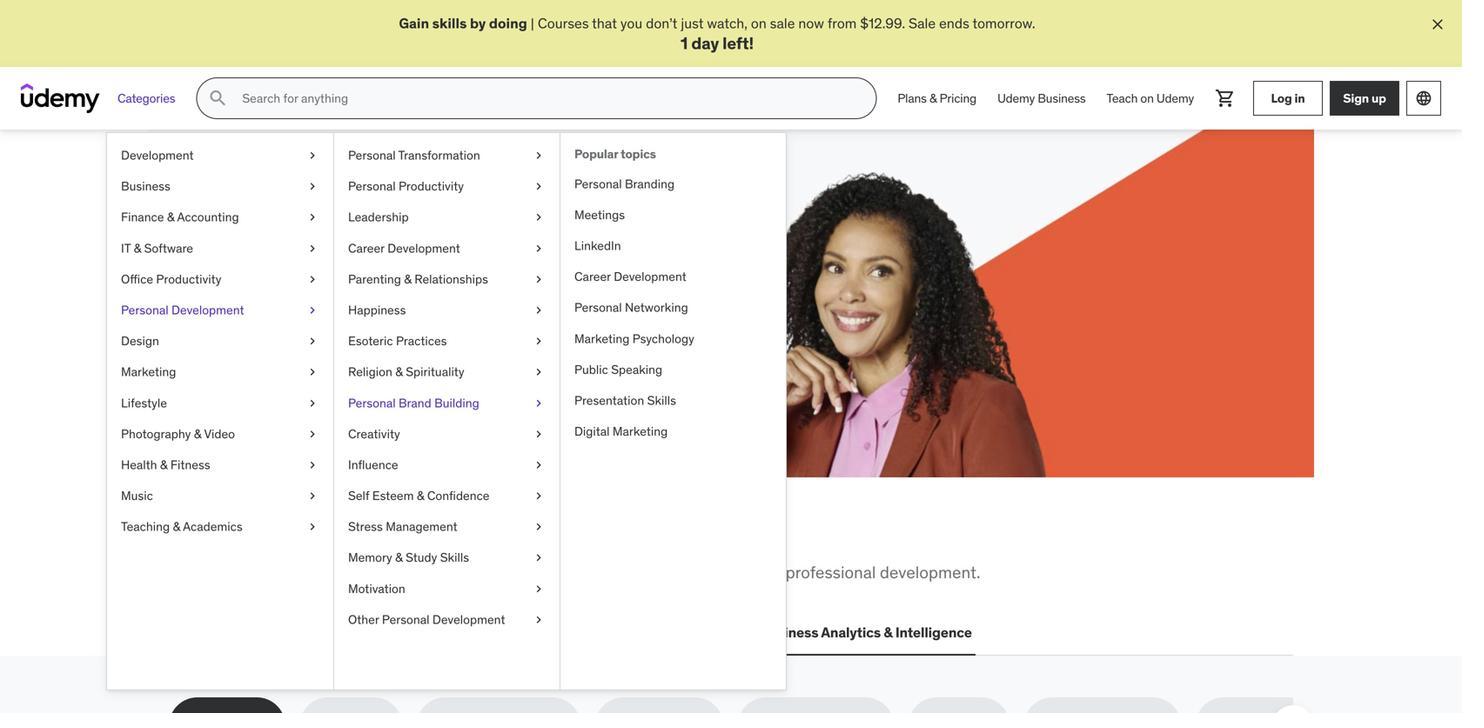 Task type: locate. For each thing, give the bounding box(es) containing it.
marketing inside 'marketing' link
[[121, 365, 176, 380]]

watch,
[[707, 14, 748, 32]]

personal down 'popular'
[[574, 176, 622, 192]]

udemy image
[[21, 84, 100, 113]]

courses inside the gain skills by doing | courses that you don't just watch, on sale now from $12.99. sale ends tomorrow. 1 day left!
[[538, 14, 589, 32]]

career down linkedin
[[574, 269, 611, 285]]

0 horizontal spatial productivity
[[156, 272, 221, 287]]

1 horizontal spatial business
[[760, 624, 819, 642]]

ends inside the gain skills by doing | courses that you don't just watch, on sale now from $12.99. sale ends tomorrow. 1 day left!
[[939, 14, 970, 32]]

1 horizontal spatial udemy
[[1157, 90, 1194, 106]]

courses right |
[[538, 14, 589, 32]]

tomorrow. inside learn, practice, succeed (and save) courses for every skill in your learning journey, starting at $12.99. sale ends tomorrow.
[[360, 303, 423, 321]]

xsmall image for lifestyle
[[306, 395, 319, 412]]

xsmall image for development
[[306, 147, 319, 164]]

ends down the skill
[[326, 303, 357, 321]]

marketing
[[574, 331, 630, 347], [121, 365, 176, 380], [613, 424, 668, 440]]

1 horizontal spatial skills
[[647, 393, 676, 409]]

spirituality
[[406, 365, 464, 380]]

xsmall image inside leadership link
[[532, 209, 546, 226]]

business left teach
[[1038, 90, 1086, 106]]

2 vertical spatial business
[[760, 624, 819, 642]]

& left study
[[395, 550, 403, 566]]

xsmall image for design
[[306, 333, 319, 350]]

personal up marketing psychology
[[574, 300, 622, 316]]

0 vertical spatial marketing
[[574, 331, 630, 347]]

1 horizontal spatial productivity
[[399, 179, 464, 194]]

skills up workplace
[[264, 519, 338, 555]]

& up office
[[134, 241, 141, 256]]

xsmall image inside photography & video link
[[306, 426, 319, 443]]

career development link for networking
[[561, 262, 786, 293]]

personal development
[[121, 303, 244, 318]]

development up parenting & relationships
[[388, 241, 460, 256]]

close image
[[1429, 16, 1447, 33]]

& for teaching & academics
[[173, 520, 180, 535]]

tomorrow. for save)
[[360, 303, 423, 321]]

xsmall image for motivation
[[532, 581, 546, 598]]

0 horizontal spatial leadership
[[348, 210, 409, 225]]

& for parenting & relationships
[[404, 272, 412, 287]]

influence
[[348, 458, 398, 473]]

software
[[144, 241, 193, 256]]

xsmall image inside personal development link
[[306, 302, 319, 319]]

in right log
[[1295, 90, 1305, 106]]

log in
[[1271, 90, 1305, 106]]

0 vertical spatial business
[[1038, 90, 1086, 106]]

sale inside learn, practice, succeed (and save) courses for every skill in your learning journey, starting at $12.99. sale ends tomorrow.
[[296, 303, 323, 321]]

confidence
[[427, 489, 490, 504]]

&
[[930, 90, 937, 106], [167, 210, 174, 225], [134, 241, 141, 256], [404, 272, 412, 287], [395, 365, 403, 380], [194, 427, 201, 442], [160, 458, 168, 473], [417, 489, 424, 504], [173, 520, 180, 535], [395, 550, 403, 566], [884, 624, 893, 642]]

catalog
[[556, 562, 610, 583]]

0 horizontal spatial $12.99.
[[247, 303, 292, 321]]

xsmall image inside "parenting & relationships" link
[[532, 271, 546, 288]]

1 vertical spatial courses
[[232, 284, 283, 301]]

development.
[[880, 562, 981, 583]]

& right teaching
[[173, 520, 180, 535]]

& inside 'button'
[[884, 624, 893, 642]]

xsmall image inside 'religion & spirituality' link
[[532, 364, 546, 381]]

creativity
[[348, 427, 400, 442]]

productivity inside 'link'
[[156, 272, 221, 287]]

skills inside the gain skills by doing | courses that you don't just watch, on sale now from $12.99. sale ends tomorrow. 1 day left!
[[432, 14, 467, 32]]

it & software
[[121, 241, 193, 256]]

transformation
[[398, 148, 480, 163]]

public
[[574, 362, 608, 378]]

rounded
[[720, 562, 782, 583]]

0 vertical spatial it
[[121, 241, 131, 256]]

$12.99. inside the gain skills by doing | courses that you don't just watch, on sale now from $12.99. sale ends tomorrow. 1 day left!
[[860, 14, 905, 32]]

design
[[121, 334, 159, 349]]

& right the plans at top right
[[930, 90, 937, 106]]

don't
[[646, 14, 678, 32]]

leadership down personal productivity
[[348, 210, 409, 225]]

self
[[348, 489, 369, 504]]

xsmall image for business
[[306, 178, 319, 195]]

0 horizontal spatial business
[[121, 179, 170, 194]]

0 vertical spatial skills
[[432, 14, 467, 32]]

0 horizontal spatial it
[[121, 241, 131, 256]]

digital marketing
[[574, 424, 668, 440]]

2 udemy from the left
[[1157, 90, 1194, 106]]

business inside 'button'
[[760, 624, 819, 642]]

1 horizontal spatial it
[[313, 624, 324, 642]]

0 horizontal spatial courses
[[232, 284, 283, 301]]

skills down public speaking link
[[647, 393, 676, 409]]

0 vertical spatial on
[[751, 14, 767, 32]]

0 horizontal spatial in
[[371, 284, 382, 301]]

office productivity link
[[107, 264, 333, 295]]

& right "finance" on the top of the page
[[167, 210, 174, 225]]

xsmall image inside teaching & academics "link"
[[306, 519, 319, 536]]

& right the analytics
[[884, 624, 893, 642]]

xsmall image inside the "business" link
[[306, 178, 319, 195]]

1 horizontal spatial career
[[574, 269, 611, 285]]

xsmall image inside 'marketing' link
[[306, 364, 319, 381]]

up
[[1372, 90, 1386, 106]]

personal down religion
[[348, 396, 396, 411]]

0 vertical spatial career
[[348, 241, 385, 256]]

udemy right pricing
[[998, 90, 1035, 106]]

personal up design on the top left of page
[[121, 303, 169, 318]]

left!
[[723, 33, 754, 53]]

study
[[406, 550, 437, 566]]

$12.99. for save)
[[247, 303, 292, 321]]

& right health
[[160, 458, 168, 473]]

1 vertical spatial career development
[[574, 269, 687, 285]]

1 vertical spatial ends
[[326, 303, 357, 321]]

tomorrow.
[[973, 14, 1036, 32], [360, 303, 423, 321]]

ends inside learn, practice, succeed (and save) courses for every skill in your learning journey, starting at $12.99. sale ends tomorrow.
[[326, 303, 357, 321]]

0 vertical spatial sale
[[909, 14, 936, 32]]

motivation
[[348, 581, 405, 597]]

career for personal networking
[[574, 269, 611, 285]]

2 vertical spatial marketing
[[613, 424, 668, 440]]

marketing down presentation skills
[[613, 424, 668, 440]]

development down motivation "link"
[[433, 612, 505, 628]]

journey,
[[469, 284, 518, 301]]

sale down every
[[296, 303, 323, 321]]

1 horizontal spatial you
[[621, 14, 643, 32]]

xsmall image inside finance & accounting link
[[306, 209, 319, 226]]

1 horizontal spatial sale
[[909, 14, 936, 32]]

business up "finance" on the top of the page
[[121, 179, 170, 194]]

plans & pricing
[[898, 90, 977, 106]]

learn, practice, succeed (and save) courses for every skill in your learning journey, starting at $12.99. sale ends tomorrow.
[[232, 206, 570, 321]]

0 vertical spatial productivity
[[399, 179, 464, 194]]

xsmall image for health & fitness
[[306, 457, 319, 474]]

$12.99. right from
[[860, 14, 905, 32]]

1 vertical spatial tomorrow.
[[360, 303, 423, 321]]

teach on udemy
[[1107, 90, 1194, 106]]

xsmall image for marketing
[[306, 364, 319, 381]]

xsmall image for music
[[306, 488, 319, 505]]

xsmall image inside motivation "link"
[[532, 581, 546, 598]]

ends up pricing
[[939, 14, 970, 32]]

esteem
[[372, 489, 414, 504]]

0 horizontal spatial ends
[[326, 303, 357, 321]]

productivity for personal productivity
[[399, 179, 464, 194]]

xsmall image inside memory & study skills link
[[532, 550, 546, 567]]

& for it & software
[[134, 241, 141, 256]]

productivity down "transformation"
[[399, 179, 464, 194]]

personal right other
[[382, 612, 430, 628]]

personal for personal transformation
[[348, 148, 396, 163]]

place
[[557, 519, 629, 555]]

0 vertical spatial skills
[[647, 393, 676, 409]]

xsmall image
[[532, 178, 546, 195], [306, 209, 319, 226], [306, 240, 319, 257], [532, 240, 546, 257], [532, 333, 546, 350], [306, 395, 319, 412], [306, 426, 319, 443], [532, 426, 546, 443], [306, 457, 319, 474], [532, 457, 546, 474], [306, 488, 319, 505], [306, 519, 319, 536], [532, 519, 546, 536], [532, 581, 546, 598]]

stress management link
[[334, 512, 560, 543]]

0 vertical spatial ends
[[939, 14, 970, 32]]

career development for networking
[[574, 269, 687, 285]]

business for business
[[121, 179, 170, 194]]

$12.99. inside learn, practice, succeed (and save) courses for every skill in your learning journey, starting at $12.99. sale ends tomorrow.
[[247, 303, 292, 321]]

professional
[[786, 562, 876, 583]]

certifications
[[327, 624, 416, 642]]

it & software link
[[107, 233, 333, 264]]

xsmall image inside creativity link
[[532, 426, 546, 443]]

from
[[828, 14, 857, 32]]

1 vertical spatial in
[[371, 284, 382, 301]]

0 vertical spatial courses
[[538, 14, 589, 32]]

xsmall image inside personal brand building link
[[532, 395, 546, 412]]

$12.99. for |
[[860, 14, 905, 32]]

1 horizontal spatial in
[[470, 519, 497, 555]]

skills left by at the top left of the page
[[432, 14, 467, 32]]

$12.99.
[[860, 14, 905, 32], [247, 303, 292, 321]]

xsmall image
[[306, 147, 319, 164], [532, 147, 546, 164], [306, 178, 319, 195], [532, 209, 546, 226], [306, 271, 319, 288], [532, 271, 546, 288], [306, 302, 319, 319], [532, 302, 546, 319], [306, 333, 319, 350], [306, 364, 319, 381], [532, 364, 546, 381], [532, 395, 546, 412], [532, 488, 546, 505], [532, 550, 546, 567], [532, 612, 546, 629]]

happiness link
[[334, 295, 560, 326]]

0 horizontal spatial tomorrow.
[[360, 303, 423, 321]]

in up topics, on the left bottom of the page
[[470, 519, 497, 555]]

business link
[[107, 171, 333, 202]]

it left other
[[313, 624, 324, 642]]

udemy
[[998, 90, 1035, 106], [1157, 90, 1194, 106]]

personal for personal development
[[121, 303, 169, 318]]

xsmall image inside the other personal development link
[[532, 612, 546, 629]]

skills down the stress management link
[[440, 550, 469, 566]]

1 vertical spatial marketing
[[121, 365, 176, 380]]

parenting & relationships link
[[334, 264, 560, 295]]

productivity up personal development
[[156, 272, 221, 287]]

you down self
[[344, 519, 393, 555]]

1 vertical spatial leadership
[[437, 624, 509, 642]]

0 horizontal spatial skills
[[440, 550, 469, 566]]

0 vertical spatial career development
[[348, 241, 460, 256]]

1 horizontal spatial on
[[1141, 90, 1154, 106]]

skills
[[432, 14, 467, 32], [264, 519, 338, 555], [345, 562, 382, 583]]

1 vertical spatial $12.99.
[[247, 303, 292, 321]]

& for memory & study skills
[[395, 550, 403, 566]]

business left the analytics
[[760, 624, 819, 642]]

xsmall image inside office productivity 'link'
[[306, 271, 319, 288]]

0 vertical spatial tomorrow.
[[973, 14, 1036, 32]]

leadership inside button
[[437, 624, 509, 642]]

& inside "link"
[[173, 520, 180, 535]]

0 vertical spatial leadership
[[348, 210, 409, 225]]

tomorrow. for |
[[973, 14, 1036, 32]]

xsmall image inside the influence link
[[532, 457, 546, 474]]

marketing up lifestyle
[[121, 365, 176, 380]]

data science button
[[526, 613, 618, 654]]

1 vertical spatial career
[[574, 269, 611, 285]]

xsmall image inside esoteric practices link
[[532, 333, 546, 350]]

$12.99. down for
[[247, 303, 292, 321]]

courses inside learn, practice, succeed (and save) courses for every skill in your learning journey, starting at $12.99. sale ends tomorrow.
[[232, 284, 283, 301]]

xsmall image inside personal transformation link
[[532, 147, 546, 164]]

2 horizontal spatial skills
[[432, 14, 467, 32]]

0 vertical spatial you
[[621, 14, 643, 32]]

xsmall image inside self esteem & confidence link
[[532, 488, 546, 505]]

1 horizontal spatial leadership
[[437, 624, 509, 642]]

personal up practice,
[[348, 179, 396, 194]]

xsmall image inside lifestyle 'link'
[[306, 395, 319, 412]]

sale inside the gain skills by doing | courses that you don't just watch, on sale now from $12.99. sale ends tomorrow. 1 day left!
[[909, 14, 936, 32]]

career development link up networking
[[561, 262, 786, 293]]

career development inside "personal brand building" element
[[574, 269, 687, 285]]

development up networking
[[614, 269, 687, 285]]

career development for &
[[348, 241, 460, 256]]

management
[[386, 520, 458, 535]]

digital marketing link
[[561, 417, 786, 448]]

personal
[[348, 148, 396, 163], [574, 176, 622, 192], [348, 179, 396, 194], [574, 300, 622, 316], [121, 303, 169, 318], [348, 396, 396, 411], [382, 612, 430, 628]]

& for finance & accounting
[[167, 210, 174, 225]]

you inside all the skills you need in one place from critical workplace skills to technical topics, our catalog supports well-rounded professional development.
[[344, 519, 393, 555]]

0 vertical spatial $12.99.
[[860, 14, 905, 32]]

you
[[621, 14, 643, 32], [344, 519, 393, 555]]

lifestyle link
[[107, 388, 333, 419]]

1 vertical spatial it
[[313, 624, 324, 642]]

analytics
[[821, 624, 881, 642]]

choose a language image
[[1415, 90, 1433, 107]]

sale up the plans at top right
[[909, 14, 936, 32]]

career up parenting
[[348, 241, 385, 256]]

log
[[1271, 90, 1292, 106]]

on right teach
[[1141, 90, 1154, 106]]

2 horizontal spatial in
[[1295, 90, 1305, 106]]

by
[[470, 14, 486, 32]]

0 horizontal spatial career development
[[348, 241, 460, 256]]

esoteric practices link
[[334, 326, 560, 357]]

just
[[681, 14, 704, 32]]

xsmall image inside design link
[[306, 333, 319, 350]]

skills
[[647, 393, 676, 409], [440, 550, 469, 566]]

(and
[[232, 240, 292, 277]]

1 horizontal spatial courses
[[538, 14, 589, 32]]

career inside "personal brand building" element
[[574, 269, 611, 285]]

it up office
[[121, 241, 131, 256]]

& right esteem
[[417, 489, 424, 504]]

to
[[385, 562, 400, 583]]

memory & study skills link
[[334, 543, 560, 574]]

0 horizontal spatial career
[[348, 241, 385, 256]]

you right that at the left top of page
[[621, 14, 643, 32]]

0 horizontal spatial sale
[[296, 303, 323, 321]]

0 horizontal spatial on
[[751, 14, 767, 32]]

xsmall image inside health & fitness link
[[306, 457, 319, 474]]

tomorrow. inside the gain skills by doing | courses that you don't just watch, on sale now from $12.99. sale ends tomorrow. 1 day left!
[[973, 14, 1036, 32]]

1 vertical spatial productivity
[[156, 272, 221, 287]]

leadership
[[348, 210, 409, 225], [437, 624, 509, 642]]

xsmall image inside music link
[[306, 488, 319, 505]]

pricing
[[940, 90, 977, 106]]

your
[[386, 284, 412, 301]]

xsmall image inside the stress management link
[[532, 519, 546, 536]]

it inside button
[[313, 624, 324, 642]]

marketing up "public"
[[574, 331, 630, 347]]

personal for personal productivity
[[348, 179, 396, 194]]

brand
[[399, 396, 432, 411]]

presentation
[[574, 393, 644, 409]]

& left video
[[194, 427, 201, 442]]

finance & accounting
[[121, 210, 239, 225]]

1
[[681, 33, 688, 53]]

learn,
[[232, 206, 322, 242]]

sale
[[770, 14, 795, 32]]

skills inside "personal brand building" element
[[647, 393, 676, 409]]

presentation skills
[[574, 393, 676, 409]]

memory & study skills
[[348, 550, 469, 566]]

marketing inside marketing psychology link
[[574, 331, 630, 347]]

other personal development link
[[334, 605, 560, 636]]

marketing for marketing psychology
[[574, 331, 630, 347]]

1 vertical spatial business
[[121, 179, 170, 194]]

doing
[[489, 14, 527, 32]]

1 horizontal spatial ends
[[939, 14, 970, 32]]

tomorrow. up udemy business on the right
[[973, 14, 1036, 32]]

1 horizontal spatial career development
[[574, 269, 687, 285]]

1 horizontal spatial tomorrow.
[[973, 14, 1036, 32]]

memory
[[348, 550, 392, 566]]

career development up personal networking
[[574, 269, 687, 285]]

0 horizontal spatial career development link
[[334, 233, 560, 264]]

1 vertical spatial on
[[1141, 90, 1154, 106]]

every
[[306, 284, 340, 301]]

2 horizontal spatial business
[[1038, 90, 1086, 106]]

1 horizontal spatial skills
[[345, 562, 382, 583]]

0 horizontal spatial you
[[344, 519, 393, 555]]

self esteem & confidence
[[348, 489, 490, 504]]

& for health & fitness
[[160, 458, 168, 473]]

2 vertical spatial skills
[[345, 562, 382, 583]]

in up the happiness
[[371, 284, 382, 301]]

xsmall image inside happiness link
[[532, 302, 546, 319]]

career development link up relationships
[[334, 233, 560, 264]]

1 horizontal spatial career development link
[[561, 262, 786, 293]]

0 horizontal spatial skills
[[264, 519, 338, 555]]

1 horizontal spatial $12.99.
[[860, 14, 905, 32]]

leadership down motivation "link"
[[437, 624, 509, 642]]

xsmall image for esoteric practices
[[532, 333, 546, 350]]

xsmall image inside it & software link
[[306, 240, 319, 257]]

skills left to
[[345, 562, 382, 583]]

courses for (and
[[232, 284, 283, 301]]

tomorrow. down your
[[360, 303, 423, 321]]

1 vertical spatial skills
[[264, 519, 338, 555]]

succeed
[[451, 206, 559, 242]]

happiness
[[348, 303, 406, 318]]

career development up parenting & relationships
[[348, 241, 460, 256]]

personal up personal productivity
[[348, 148, 396, 163]]

1 vertical spatial sale
[[296, 303, 323, 321]]

& right parenting
[[404, 272, 412, 287]]

personal for personal branding
[[574, 176, 622, 192]]

xsmall image inside personal productivity link
[[532, 178, 546, 195]]

0 horizontal spatial udemy
[[998, 90, 1035, 106]]

business analytics & intelligence button
[[756, 613, 976, 654]]

& right religion
[[395, 365, 403, 380]]

on left sale
[[751, 14, 767, 32]]

2 vertical spatial in
[[470, 519, 497, 555]]

xsmall image inside development link
[[306, 147, 319, 164]]

courses up the "at"
[[232, 284, 283, 301]]

topics,
[[475, 562, 524, 583]]

music link
[[107, 481, 333, 512]]

religion & spirituality
[[348, 365, 464, 380]]

udemy left the shopping cart with 0 items 'image' at the right of page
[[1157, 90, 1194, 106]]

ends for save)
[[326, 303, 357, 321]]

1 vertical spatial you
[[344, 519, 393, 555]]



Task type: vqa. For each thing, say whether or not it's contained in the screenshot.
topmost Skills
yes



Task type: describe. For each thing, give the bounding box(es) containing it.
leadership for the leadership button
[[437, 624, 509, 642]]

sign up link
[[1330, 81, 1400, 116]]

religion & spirituality link
[[334, 357, 560, 388]]

for
[[286, 284, 303, 301]]

xsmall image for happiness
[[532, 302, 546, 319]]

xsmall image for self esteem & confidence
[[532, 488, 546, 505]]

all the skills you need in one place from critical workplace skills to technical topics, our catalog supports well-rounded professional development.
[[169, 519, 981, 583]]

personal branding link
[[561, 169, 786, 200]]

intelligence
[[896, 624, 972, 642]]

xsmall image for it & software
[[306, 240, 319, 257]]

public speaking link
[[561, 355, 786, 386]]

personal brand building element
[[560, 133, 786, 690]]

health
[[121, 458, 157, 473]]

video
[[204, 427, 235, 442]]

xsmall image for leadership
[[532, 209, 546, 226]]

personal networking link
[[561, 293, 786, 324]]

other personal development
[[348, 612, 505, 628]]

xsmall image for memory & study skills
[[532, 550, 546, 567]]

starting
[[522, 284, 570, 301]]

self esteem & confidence link
[[334, 481, 560, 512]]

career development link for &
[[334, 233, 560, 264]]

shopping cart with 0 items image
[[1215, 88, 1236, 109]]

teaching & academics link
[[107, 512, 333, 543]]

sign up
[[1343, 90, 1386, 106]]

at
[[232, 303, 244, 321]]

development down the categories 'dropdown button'
[[121, 148, 194, 163]]

religion
[[348, 365, 392, 380]]

one
[[502, 519, 552, 555]]

practice,
[[327, 206, 446, 242]]

health & fitness
[[121, 458, 210, 473]]

1 udemy from the left
[[998, 90, 1035, 106]]

relationships
[[415, 272, 488, 287]]

in inside all the skills you need in one place from critical workplace skills to technical topics, our catalog supports well-rounded professional development.
[[470, 519, 497, 555]]

development down office productivity 'link'
[[171, 303, 244, 318]]

xsmall image for parenting & relationships
[[532, 271, 546, 288]]

plans & pricing link
[[887, 78, 987, 119]]

parenting & relationships
[[348, 272, 488, 287]]

speaking
[[611, 362, 663, 378]]

teach on udemy link
[[1096, 78, 1205, 119]]

office
[[121, 272, 153, 287]]

now
[[799, 14, 824, 32]]

leadership for leadership link
[[348, 210, 409, 225]]

creativity link
[[334, 419, 560, 450]]

on inside the gain skills by doing | courses that you don't just watch, on sale now from $12.99. sale ends tomorrow. 1 day left!
[[751, 14, 767, 32]]

other
[[348, 612, 379, 628]]

finance
[[121, 210, 164, 225]]

stress
[[348, 520, 383, 535]]

personal productivity link
[[334, 171, 560, 202]]

networking
[[625, 300, 688, 316]]

xsmall image for finance & accounting
[[306, 209, 319, 226]]

data
[[529, 624, 560, 642]]

xsmall image for influence
[[532, 457, 546, 474]]

xsmall image for personal transformation
[[532, 147, 546, 164]]

xsmall image for teaching & academics
[[306, 519, 319, 536]]

supports
[[614, 562, 680, 583]]

in inside learn, practice, succeed (and save) courses for every skill in your learning journey, starting at $12.99. sale ends tomorrow.
[[371, 284, 382, 301]]

photography & video
[[121, 427, 235, 442]]

from
[[169, 562, 207, 583]]

personal networking
[[574, 300, 688, 316]]

development link
[[107, 140, 333, 171]]

marketing inside 'digital marketing' link
[[613, 424, 668, 440]]

psychology
[[633, 331, 694, 347]]

& for photography & video
[[194, 427, 201, 442]]

xsmall image for religion & spirituality
[[532, 364, 546, 381]]

parenting
[[348, 272, 401, 287]]

xsmall image for personal development
[[306, 302, 319, 319]]

marketing psychology link
[[561, 324, 786, 355]]

& for religion & spirituality
[[395, 365, 403, 380]]

skill
[[343, 284, 368, 301]]

stress management
[[348, 520, 458, 535]]

xsmall image for office productivity
[[306, 271, 319, 288]]

leadership button
[[433, 613, 512, 654]]

marketing for marketing
[[121, 365, 176, 380]]

marketing psychology
[[574, 331, 694, 347]]

public speaking
[[574, 362, 663, 378]]

you inside the gain skills by doing | courses that you don't just watch, on sale now from $12.99. sale ends tomorrow. 1 day left!
[[621, 14, 643, 32]]

productivity for office productivity
[[156, 272, 221, 287]]

ends for |
[[939, 14, 970, 32]]

xsmall image for personal productivity
[[532, 178, 546, 195]]

sign
[[1343, 90, 1369, 106]]

development inside "personal brand building" element
[[614, 269, 687, 285]]

fitness
[[171, 458, 210, 473]]

udemy business link
[[987, 78, 1096, 119]]

the
[[215, 519, 259, 555]]

lifestyle
[[121, 396, 167, 411]]

meetings
[[574, 207, 625, 223]]

popular
[[574, 146, 618, 162]]

teach
[[1107, 90, 1138, 106]]

xsmall image for photography & video
[[306, 426, 319, 443]]

teaching
[[121, 520, 170, 535]]

finance & accounting link
[[107, 202, 333, 233]]

xsmall image for creativity
[[532, 426, 546, 443]]

xsmall image for other personal development
[[532, 612, 546, 629]]

workplace
[[265, 562, 341, 583]]

accounting
[[177, 210, 239, 225]]

& for plans & pricing
[[930, 90, 937, 106]]

linkedin link
[[561, 231, 786, 262]]

sale for |
[[909, 14, 936, 32]]

xsmall image for stress management
[[532, 519, 546, 536]]

xsmall image for career development
[[532, 240, 546, 257]]

0 vertical spatial in
[[1295, 90, 1305, 106]]

topics
[[621, 146, 656, 162]]

courses for doing
[[538, 14, 589, 32]]

career for parenting & relationships
[[348, 241, 385, 256]]

esoteric
[[348, 334, 393, 349]]

it certifications
[[313, 624, 416, 642]]

it for it & software
[[121, 241, 131, 256]]

digital
[[574, 424, 610, 440]]

health & fitness link
[[107, 450, 333, 481]]

sale for save)
[[296, 303, 323, 321]]

business for business analytics & intelligence
[[760, 624, 819, 642]]

Search for anything text field
[[239, 84, 855, 113]]

it for it certifications
[[313, 624, 324, 642]]

technical
[[404, 562, 471, 583]]

personal productivity
[[348, 179, 464, 194]]

personal for personal networking
[[574, 300, 622, 316]]

personal for personal brand building
[[348, 396, 396, 411]]

personal development link
[[107, 295, 333, 326]]

1 vertical spatial skills
[[440, 550, 469, 566]]

well-
[[684, 562, 720, 583]]

submit search image
[[207, 88, 228, 109]]

influence link
[[334, 450, 560, 481]]

xsmall image for personal brand building
[[532, 395, 546, 412]]

udemy business
[[998, 90, 1086, 106]]

log in link
[[1253, 81, 1323, 116]]

office productivity
[[121, 272, 221, 287]]

need
[[398, 519, 465, 555]]

design link
[[107, 326, 333, 357]]



